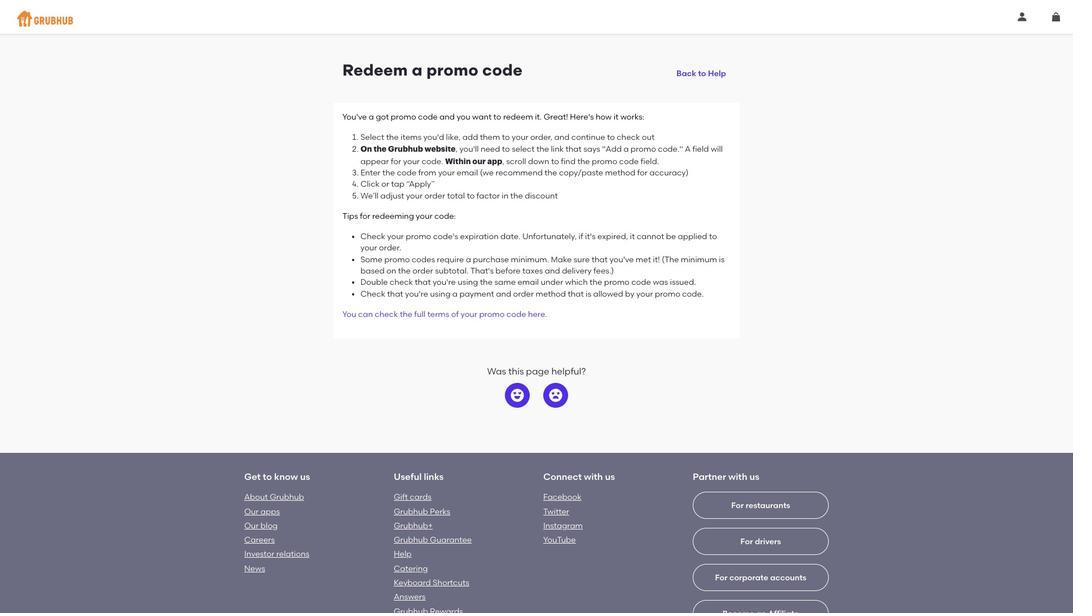Task type: describe. For each thing, give the bounding box(es) containing it.
grubhub+ link
[[394, 522, 433, 531]]

can
[[358, 310, 373, 319]]

allowed
[[594, 289, 624, 299]]

field.
[[641, 157, 659, 166]]

facebook link
[[544, 493, 582, 503]]

your up select
[[512, 133, 529, 142]]

and left you
[[440, 112, 455, 122]]

link
[[551, 145, 564, 154]]

for inside enter the code from your email (we recommend the copy/paste method for accuracy) click or tap "apply" we'll adjust your order total to factor in the discount
[[638, 168, 648, 178]]

with for partner
[[729, 472, 748, 483]]

your down within
[[438, 168, 455, 178]]

back to help link
[[672, 60, 731, 81]]

with for connect
[[584, 472, 603, 483]]

your right by
[[637, 289, 653, 299]]

code up you'd
[[418, 112, 438, 122]]

code:
[[435, 212, 456, 221]]

you've
[[343, 112, 367, 122]]

double
[[361, 278, 388, 288]]

add
[[463, 133, 478, 142]]

back
[[677, 69, 697, 78]]

date.
[[501, 232, 521, 242]]

grubhub inside about grubhub our apps our                                     blog careers investor                                     relations news
[[270, 493, 304, 503]]

code left here. on the bottom of page
[[507, 310, 526, 319]]

corporate
[[730, 573, 769, 583]]

discount
[[525, 191, 558, 201]]

promo up 'codes'
[[406, 232, 431, 242]]

it inside check your promo code's expiration date. unfortunately, if it's expired, it cannot be applied to your order. some promo codes require a purchase minimum. make sure that you've met it! (the minimum is based on the order subtotal. that's before taxes and delivery fees.) double check that you're using the same email under which the promo code was issued. check that you're using a payment and order method that is allowed by your promo code.
[[630, 232, 635, 242]]

be
[[667, 232, 676, 242]]

email inside check your promo code's expiration date. unfortunately, if it's expired, it cannot be applied to your order. some promo codes require a purchase minimum. make sure that you've met it! (the minimum is based on the order subtotal. that's before taxes and delivery fees.) double check that you're using the same email under which the promo code was issued. check that you're using a payment and order method that is allowed by your promo code.
[[518, 278, 539, 288]]

copy/paste
[[559, 168, 604, 178]]

this page was helpful image
[[511, 389, 524, 402]]

blog
[[261, 522, 278, 531]]

make
[[551, 255, 572, 265]]

code inside enter the code from your email (we recommend the copy/paste method for accuracy) click or tap "apply" we'll adjust your order total to factor in the discount
[[397, 168, 417, 178]]

2 vertical spatial for
[[360, 212, 371, 221]]

careers link
[[244, 536, 275, 545]]

that inside ", you'll need to select the link that says "add a promo code." a field will appear for your code."
[[566, 145, 582, 154]]

your up order.
[[387, 232, 404, 242]]

tips
[[343, 212, 358, 221]]

the right in on the left top
[[511, 191, 523, 201]]

code. inside check your promo code's expiration date. unfortunately, if it's expired, it cannot be applied to your order. some promo codes require a purchase minimum. make sure that you've met it! (the minimum is based on the order subtotal. that's before taxes and delivery fees.) double check that you're using the same email under which the promo code was issued. check that you're using a payment and order method that is allowed by your promo code.
[[683, 289, 704, 299]]

works:
[[621, 112, 645, 122]]

grubhub down grubhub+
[[394, 536, 428, 545]]

tap
[[391, 180, 405, 189]]

the down that's
[[480, 278, 493, 288]]

1 our from the top
[[244, 507, 259, 517]]

code."
[[658, 145, 683, 154]]

order inside enter the code from your email (we recommend the copy/paste method for accuracy) click or tap "apply" we'll adjust your order total to factor in the discount
[[425, 191, 445, 201]]

of
[[451, 310, 459, 319]]

keyboard
[[394, 579, 431, 588]]

help inside gift cards grubhub perks grubhub+ grubhub guarantee help catering keyboard shortcuts answers
[[394, 550, 412, 560]]

us for connect with us
[[605, 472, 615, 483]]

was
[[653, 278, 669, 288]]

to up "add
[[607, 133, 615, 142]]

click
[[361, 180, 380, 189]]

redeeming
[[372, 212, 414, 221]]

promo up you
[[427, 60, 479, 80]]

terms
[[428, 310, 450, 319]]

before
[[496, 266, 521, 276]]

full
[[415, 310, 426, 319]]

enter the code from your email (we recommend the copy/paste method for accuracy) click or tap "apply" we'll adjust your order total to factor in the discount
[[361, 168, 689, 201]]

app
[[488, 157, 503, 165]]

and up under on the top right
[[545, 266, 560, 276]]

to inside check your promo code's expiration date. unfortunately, if it's expired, it cannot be applied to your order. some promo codes require a purchase minimum. make sure that you've met it! (the minimum is based on the order subtotal. that's before taxes and delivery fees.) double check that you're using the same email under which the promo code was issued. check that you're using a payment and order method that is allowed by your promo code.
[[710, 232, 717, 242]]

accounts
[[771, 573, 807, 583]]

promo down "add
[[592, 157, 618, 166]]

1 vertical spatial is
[[586, 289, 592, 299]]

news link
[[244, 564, 265, 574]]

page
[[526, 366, 550, 377]]

the inside ", you'll need to select the link that says "add a promo code." a field will appear for your code."
[[537, 145, 549, 154]]

order,
[[531, 133, 553, 142]]

scroll
[[507, 157, 527, 166]]

code inside check your promo code's expiration date. unfortunately, if it's expired, it cannot be applied to your order. some promo codes require a purchase minimum. make sure that you've met it! (the minimum is based on the order subtotal. that's before taxes and delivery fees.) double check that you're using the same email under which the promo code was issued. check that you're using a payment and order method that is allowed by your promo code.
[[632, 278, 651, 288]]

0 vertical spatial check
[[617, 133, 640, 142]]

the down within our app , scroll down to find the promo code field.
[[545, 168, 557, 178]]

1 check from the top
[[361, 232, 386, 242]]

adjust
[[381, 191, 404, 201]]

select the items you'd like, add them to your order, and continue to check out
[[361, 133, 655, 142]]

for for for restaurants
[[732, 501, 744, 511]]

your right the of
[[461, 310, 478, 319]]

2 vertical spatial order
[[513, 289, 534, 299]]

find
[[561, 157, 576, 166]]

the up the appear
[[374, 145, 387, 153]]

purchase
[[473, 255, 509, 265]]

your left the code: at left
[[416, 212, 433, 221]]

grubhub perks link
[[394, 507, 451, 517]]

applied
[[678, 232, 708, 242]]

promo right got
[[391, 112, 416, 122]]

met
[[636, 255, 651, 265]]

your down ""apply""
[[406, 191, 423, 201]]

grubhub guarantee link
[[394, 536, 472, 545]]

a
[[685, 145, 691, 154]]

code. inside ", you'll need to select the link that says "add a promo code." a field will appear for your code."
[[422, 157, 443, 166]]

payment
[[460, 289, 494, 299]]

want
[[473, 112, 492, 122]]

1 us from the left
[[300, 472, 310, 483]]

news
[[244, 564, 265, 574]]

unfortunately,
[[523, 232, 577, 242]]

promo down payment
[[480, 310, 505, 319]]

under
[[541, 278, 564, 288]]

in
[[502, 191, 509, 201]]

fees.)
[[594, 266, 614, 276]]

grubhub+
[[394, 522, 433, 531]]

this page was not helpful image
[[549, 389, 563, 402]]

guarantee
[[430, 536, 472, 545]]

how
[[596, 112, 612, 122]]

a right redeem
[[412, 60, 423, 80]]

helpful?
[[552, 366, 586, 377]]

your inside ", you'll need to select the link that says "add a promo code." a field will appear for your code."
[[403, 157, 420, 166]]

and up "link"
[[555, 133, 570, 142]]

continue
[[572, 133, 606, 142]]

the up the copy/paste
[[578, 157, 590, 166]]

1 horizontal spatial is
[[719, 255, 725, 265]]

expiration
[[460, 232, 499, 242]]

will
[[711, 145, 723, 154]]

0 vertical spatial it
[[614, 112, 619, 122]]

website
[[425, 145, 456, 153]]

drivers
[[755, 537, 782, 547]]

taxes
[[523, 266, 543, 276]]

cannot
[[637, 232, 665, 242]]

redeem
[[343, 60, 408, 80]]

useful links
[[394, 472, 444, 483]]

or
[[382, 180, 390, 189]]

the down fees.)
[[590, 278, 603, 288]]

to inside back to help link
[[699, 69, 707, 78]]

twitter link
[[544, 507, 570, 517]]

your up some
[[361, 244, 377, 253]]

based
[[361, 266, 385, 276]]

the up or
[[383, 168, 395, 178]]

minimum
[[681, 255, 717, 265]]

youtube link
[[544, 536, 576, 545]]

select
[[361, 133, 385, 142]]

1 vertical spatial using
[[430, 289, 451, 299]]

our
[[473, 157, 486, 165]]

2 vertical spatial check
[[375, 310, 398, 319]]

(the
[[662, 255, 679, 265]]

out
[[642, 133, 655, 142]]



Task type: locate. For each thing, give the bounding box(es) containing it.
the right on
[[398, 266, 411, 276]]

0 vertical spatial method
[[606, 168, 636, 178]]

0 vertical spatial for
[[391, 157, 401, 166]]

check
[[617, 133, 640, 142], [390, 278, 413, 288], [375, 310, 398, 319]]

apps
[[261, 507, 280, 517]]

0 vertical spatial order
[[425, 191, 445, 201]]

1 vertical spatial our
[[244, 522, 259, 531]]

keyboard shortcuts link
[[394, 579, 470, 588]]

within our app , scroll down to find the promo code field.
[[445, 157, 659, 166]]

us right connect at the bottom right
[[605, 472, 615, 483]]

is right minimum
[[719, 255, 725, 265]]

on
[[361, 145, 372, 153]]

0 vertical spatial code.
[[422, 157, 443, 166]]

gift cards grubhub perks grubhub+ grubhub guarantee help catering keyboard shortcuts answers
[[394, 493, 472, 603]]

1 horizontal spatial ,
[[503, 157, 505, 166]]

using up terms
[[430, 289, 451, 299]]

restaurants
[[746, 501, 791, 511]]

within
[[445, 157, 471, 165]]

connect
[[544, 472, 582, 483]]

2 horizontal spatial for
[[638, 168, 648, 178]]

code up by
[[632, 278, 651, 288]]

that down 'which'
[[568, 289, 584, 299]]

to down select the items you'd like, add them to your order, and continue to check out
[[502, 145, 510, 154]]

0 horizontal spatial with
[[584, 472, 603, 483]]

select
[[512, 145, 535, 154]]

is down 'which'
[[586, 289, 592, 299]]

method down under on the top right
[[536, 289, 566, 299]]

0 horizontal spatial for
[[360, 212, 371, 221]]

down
[[528, 157, 550, 166]]

a left got
[[369, 112, 374, 122]]

to down "link"
[[552, 157, 559, 166]]

0 horizontal spatial method
[[536, 289, 566, 299]]

for corporate accounts
[[716, 573, 807, 583]]

them
[[480, 133, 500, 142]]

the left 'full'
[[400, 310, 413, 319]]

0 horizontal spatial it
[[614, 112, 619, 122]]

for for for corporate accounts
[[716, 573, 728, 583]]

0 vertical spatial help
[[708, 69, 727, 78]]

sure
[[574, 255, 590, 265]]

(we
[[480, 168, 494, 178]]

our                                     blog link
[[244, 522, 278, 531]]

for right tips
[[360, 212, 371, 221]]

you can check the full terms of your promo code here.
[[343, 310, 547, 319]]

1 vertical spatial help
[[394, 550, 412, 560]]

with right connect at the bottom right
[[584, 472, 603, 483]]

you're down subtotal.
[[433, 278, 456, 288]]

help right the back
[[708, 69, 727, 78]]

code. up "from" on the left of the page
[[422, 157, 443, 166]]

it right how
[[614, 112, 619, 122]]

1 horizontal spatial us
[[605, 472, 615, 483]]

help inside back to help link
[[708, 69, 727, 78]]

the left 'items'
[[386, 133, 399, 142]]

code up "you've a got promo code and you want to redeem it. great! here's how it works:"
[[483, 60, 523, 80]]

1 horizontal spatial method
[[606, 168, 636, 178]]

appear
[[361, 157, 389, 166]]

with right "partner"
[[729, 472, 748, 483]]

0 horizontal spatial is
[[586, 289, 592, 299]]

method down "add
[[606, 168, 636, 178]]

and
[[440, 112, 455, 122], [555, 133, 570, 142], [545, 266, 560, 276], [496, 289, 512, 299]]

to right them
[[502, 133, 510, 142]]

order down the same
[[513, 289, 534, 299]]

1 vertical spatial for
[[638, 168, 648, 178]]

for down on the grubhub website at the top
[[391, 157, 401, 166]]

using up payment
[[458, 278, 478, 288]]

for for for drivers
[[741, 537, 753, 547]]

investor                                     relations link
[[244, 550, 310, 560]]

that down on
[[387, 289, 403, 299]]

require
[[437, 255, 464, 265]]

it left cannot
[[630, 232, 635, 242]]

code
[[483, 60, 523, 80], [418, 112, 438, 122], [620, 157, 639, 166], [397, 168, 417, 178], [632, 278, 651, 288], [507, 310, 526, 319]]

field
[[693, 145, 709, 154]]

you
[[343, 310, 357, 319]]

by
[[626, 289, 635, 299]]

2 vertical spatial for
[[716, 573, 728, 583]]

us for partner with us
[[750, 472, 760, 483]]

you've a got promo code and you want to redeem it. great! here's how it works:
[[343, 112, 645, 122]]

this
[[509, 366, 524, 377]]

2 us from the left
[[605, 472, 615, 483]]

minimum.
[[511, 255, 549, 265]]

1 horizontal spatial help
[[708, 69, 727, 78]]

get
[[244, 472, 261, 483]]

facebook twitter instagram youtube
[[544, 493, 583, 545]]

that up the find
[[566, 145, 582, 154]]

0 vertical spatial email
[[457, 168, 478, 178]]

using
[[458, 278, 478, 288], [430, 289, 451, 299]]

for left restaurants
[[732, 501, 744, 511]]

1 with from the left
[[584, 472, 603, 483]]

connect with us
[[544, 472, 615, 483]]

email inside enter the code from your email (we recommend the copy/paste method for accuracy) click or tap "apply" we'll adjust your order total to factor in the discount
[[457, 168, 478, 178]]

about grubhub link
[[244, 493, 304, 503]]

for left corporate
[[716, 573, 728, 583]]

for restaurants
[[732, 501, 791, 511]]

and down the same
[[496, 289, 512, 299]]

factor
[[477, 191, 500, 201]]

gift cards link
[[394, 493, 432, 503]]

promo down 'was' on the top of the page
[[655, 289, 681, 299]]

we'll
[[361, 191, 379, 201]]

check your promo code's expiration date. unfortunately, if it's expired, it cannot be applied to your order. some promo codes require a purchase minimum. make sure that you've met it! (the minimum is based on the order subtotal. that's before taxes and delivery fees.) double check that you're using the same email under which the promo code was issued. check that you're using a payment and order method that is allowed by your promo code.
[[361, 232, 725, 299]]

0 horizontal spatial email
[[457, 168, 478, 178]]

us
[[300, 472, 310, 483], [605, 472, 615, 483], [750, 472, 760, 483]]

1 vertical spatial order
[[413, 266, 433, 276]]

delivery
[[562, 266, 592, 276]]

for down field.
[[638, 168, 648, 178]]

some
[[361, 255, 383, 265]]

method inside enter the code from your email (we recommend the copy/paste method for accuracy) click or tap "apply" we'll adjust your order total to factor in the discount
[[606, 168, 636, 178]]

2 with from the left
[[729, 472, 748, 483]]

you'll
[[460, 145, 479, 154]]

"add
[[603, 145, 622, 154]]

you'd
[[424, 133, 444, 142]]

1 vertical spatial method
[[536, 289, 566, 299]]

promo up allowed
[[604, 278, 630, 288]]

for inside ", you'll need to select the link that says "add a promo code." a field will appear for your code."
[[391, 157, 401, 166]]

check down on
[[390, 278, 413, 288]]

expired,
[[598, 232, 628, 242]]

, inside ", you'll need to select the link that says "add a promo code." a field will appear for your code."
[[456, 145, 458, 154]]

0 horizontal spatial code.
[[422, 157, 443, 166]]

a up the of
[[453, 289, 458, 299]]

from
[[419, 168, 437, 178]]

0 vertical spatial check
[[361, 232, 386, 242]]

a inside ", you'll need to select the link that says "add a promo code." a field will appear for your code."
[[624, 145, 629, 154]]

partner
[[693, 472, 727, 483]]

promo up on
[[385, 255, 410, 265]]

0 horizontal spatial ,
[[456, 145, 458, 154]]

a up that's
[[466, 255, 471, 265]]

1 horizontal spatial email
[[518, 278, 539, 288]]

check
[[361, 232, 386, 242], [361, 289, 386, 299]]

to right applied
[[710, 232, 717, 242]]

0 horizontal spatial you're
[[405, 289, 428, 299]]

it.
[[535, 112, 542, 122]]

email down taxes
[[518, 278, 539, 288]]

total
[[447, 191, 465, 201]]

order down ""apply""
[[425, 191, 445, 201]]

accuracy)
[[650, 168, 689, 178]]

to right 'total'
[[467, 191, 475, 201]]

1 vertical spatial check
[[390, 278, 413, 288]]

1 horizontal spatial using
[[458, 278, 478, 288]]

email down within
[[457, 168, 478, 178]]

1 horizontal spatial it
[[630, 232, 635, 242]]

small image
[[1018, 12, 1027, 21]]

1 vertical spatial email
[[518, 278, 539, 288]]

,
[[456, 145, 458, 154], [503, 157, 505, 166]]

check right can
[[375, 310, 398, 319]]

your down on the grubhub website at the top
[[403, 157, 420, 166]]

help up catering
[[394, 550, 412, 560]]

check up order.
[[361, 232, 386, 242]]

need
[[481, 145, 500, 154]]

facebook
[[544, 493, 582, 503]]

that up fees.)
[[592, 255, 608, 265]]

grubhub logo image
[[17, 7, 73, 30]]

to right want
[[494, 112, 502, 122]]

you're up 'full'
[[405, 289, 428, 299]]

answers
[[394, 593, 426, 603]]

same
[[495, 278, 516, 288]]

which
[[566, 278, 588, 288]]

that
[[566, 145, 582, 154], [592, 255, 608, 265], [415, 278, 431, 288], [387, 289, 403, 299], [568, 289, 584, 299]]

0 horizontal spatial us
[[300, 472, 310, 483]]

3 us from the left
[[750, 472, 760, 483]]

code.
[[422, 157, 443, 166], [683, 289, 704, 299]]

1 vertical spatial for
[[741, 537, 753, 547]]

the
[[386, 133, 399, 142], [537, 145, 549, 154], [374, 145, 387, 153], [578, 157, 590, 166], [383, 168, 395, 178], [545, 168, 557, 178], [511, 191, 523, 201], [398, 266, 411, 276], [480, 278, 493, 288], [590, 278, 603, 288], [400, 310, 413, 319]]

2 check from the top
[[361, 289, 386, 299]]

1 vertical spatial ,
[[503, 157, 505, 166]]

a right "add
[[624, 145, 629, 154]]

you can check the full terms of your promo code here. link
[[343, 310, 547, 319]]

order down 'codes'
[[413, 266, 433, 276]]

promo inside ", you'll need to select the link that says "add a promo code." a field will appear for your code."
[[631, 145, 657, 154]]

0 vertical spatial is
[[719, 255, 725, 265]]

the down order,
[[537, 145, 549, 154]]

check inside check your promo code's expiration date. unfortunately, if it's expired, it cannot be applied to your order. some promo codes require a purchase minimum. make sure that you've met it! (the minimum is based on the order subtotal. that's before taxes and delivery fees.) double check that you're using the same email under which the promo code was issued. check that you're using a payment and order method that is allowed by your promo code.
[[390, 278, 413, 288]]

to inside ", you'll need to select the link that says "add a promo code." a field will appear for your code."
[[502, 145, 510, 154]]

redeem
[[504, 112, 533, 122]]

2 horizontal spatial us
[[750, 472, 760, 483]]

on
[[387, 266, 396, 276]]

, you'll need to select the link that says "add a promo code." a field will appear for your code.
[[361, 145, 723, 166]]

method inside check your promo code's expiration date. unfortunately, if it's expired, it cannot be applied to your order. some promo codes require a purchase minimum. make sure that you've met it! (the minimum is based on the order subtotal. that's before taxes and delivery fees.) double check that you're using the same email under which the promo code was issued. check that you're using a payment and order method that is allowed by your promo code.
[[536, 289, 566, 299]]

about grubhub our apps our                                     blog careers investor                                     relations news
[[244, 493, 310, 574]]

cards
[[410, 493, 432, 503]]

us right know
[[300, 472, 310, 483]]

help
[[708, 69, 727, 78], [394, 550, 412, 560]]

1 vertical spatial it
[[630, 232, 635, 242]]

small image
[[1052, 12, 1061, 21]]

0 vertical spatial ,
[[456, 145, 458, 154]]

grubhub down gift cards link
[[394, 507, 428, 517]]

our down about
[[244, 507, 259, 517]]

grubhub down 'items'
[[388, 145, 423, 153]]

0 horizontal spatial help
[[394, 550, 412, 560]]

"apply"
[[407, 180, 435, 189]]

for left "drivers"
[[741, 537, 753, 547]]

1 horizontal spatial with
[[729, 472, 748, 483]]

to inside enter the code from your email (we recommend the copy/paste method for accuracy) click or tap "apply" we'll adjust your order total to factor in the discount
[[467, 191, 475, 201]]

about
[[244, 493, 268, 503]]

grubhub down know
[[270, 493, 304, 503]]

1 horizontal spatial code.
[[683, 289, 704, 299]]

your
[[512, 133, 529, 142], [403, 157, 420, 166], [438, 168, 455, 178], [406, 191, 423, 201], [416, 212, 433, 221], [387, 232, 404, 242], [361, 244, 377, 253], [637, 289, 653, 299], [461, 310, 478, 319]]

for drivers
[[741, 537, 782, 547]]

code up the 'tap'
[[397, 168, 417, 178]]

that down 'codes'
[[415, 278, 431, 288]]

us up for restaurants
[[750, 472, 760, 483]]

our up the careers
[[244, 522, 259, 531]]

check down double
[[361, 289, 386, 299]]

code left field.
[[620, 157, 639, 166]]

1 horizontal spatial you're
[[433, 278, 456, 288]]

method
[[606, 168, 636, 178], [536, 289, 566, 299]]

check left out
[[617, 133, 640, 142]]

to right get
[[263, 472, 272, 483]]

, left scroll
[[503, 157, 505, 166]]

0 vertical spatial using
[[458, 278, 478, 288]]

partner with us
[[693, 472, 760, 483]]

0 vertical spatial you're
[[433, 278, 456, 288]]

0 vertical spatial for
[[732, 501, 744, 511]]

0 vertical spatial our
[[244, 507, 259, 517]]

instagram link
[[544, 522, 583, 531]]

1 vertical spatial check
[[361, 289, 386, 299]]

0 horizontal spatial using
[[430, 289, 451, 299]]

code. down issued.
[[683, 289, 704, 299]]

2 our from the top
[[244, 522, 259, 531]]

, up within
[[456, 145, 458, 154]]

redeem a promo code
[[343, 60, 523, 80]]

to right the back
[[699, 69, 707, 78]]

1 horizontal spatial for
[[391, 157, 401, 166]]

promo down out
[[631, 145, 657, 154]]

it!
[[653, 255, 660, 265]]

if
[[579, 232, 584, 242]]

1 vertical spatial code.
[[683, 289, 704, 299]]

1 vertical spatial you're
[[405, 289, 428, 299]]



Task type: vqa. For each thing, say whether or not it's contained in the screenshot.
the top order
yes



